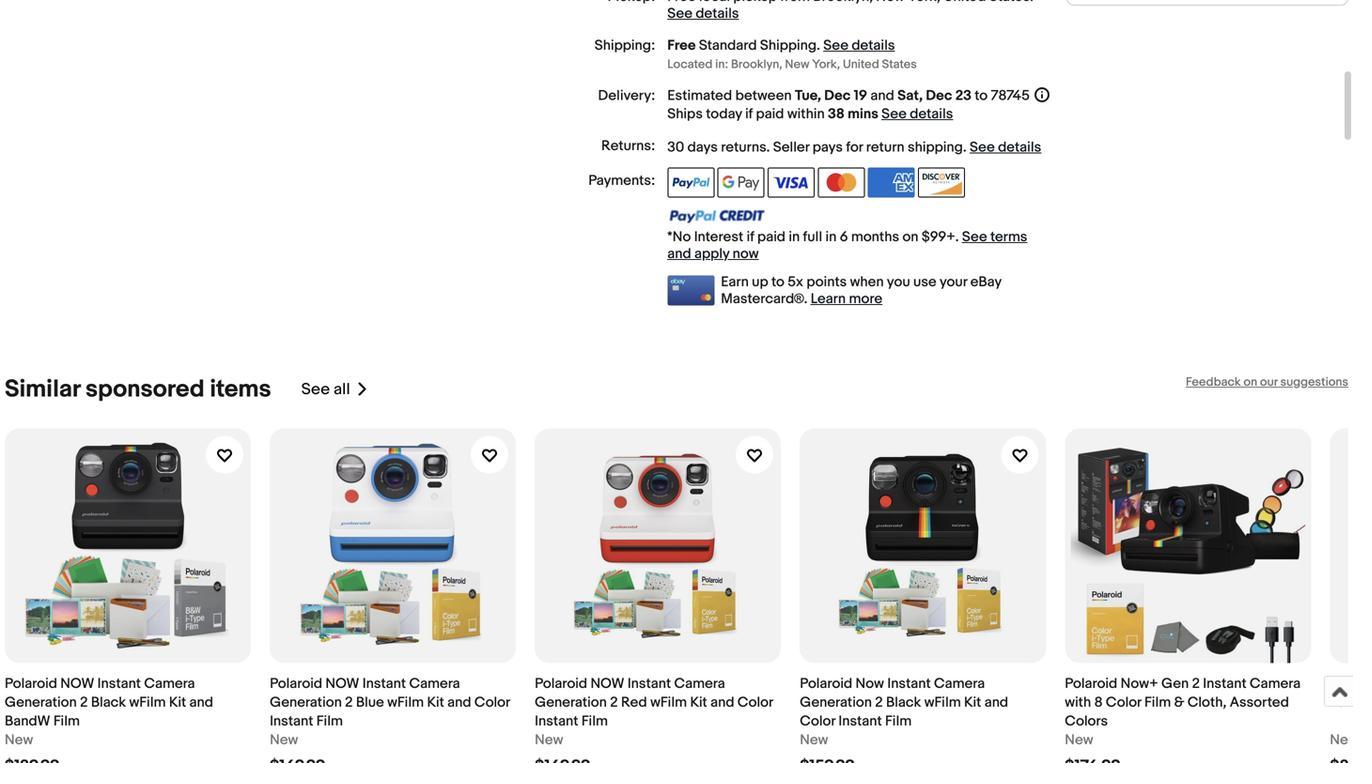 Task type: describe. For each thing, give the bounding box(es) containing it.
wfilm for polaroid now instant camera generation 2 red wfilm kit and color instant film new
[[650, 695, 687, 712]]

see terms and apply now
[[667, 229, 1027, 263]]

now+
[[1121, 676, 1158, 693]]

returns
[[721, 139, 766, 156]]

polaroid for polaroid now instant camera generation 2 red wfilm kit and color instant film
[[535, 676, 587, 693]]

more
[[849, 291, 882, 308]]

color for polaroid now instant camera generation 2 blue wfilm kit and color instant film
[[474, 695, 510, 712]]

learn more
[[811, 291, 882, 308]]

united
[[843, 57, 879, 72]]

earn up to 5x points when you use your ebay mastercard®.
[[721, 274, 1001, 308]]

shipping:
[[595, 37, 655, 54]]

up
[[752, 274, 768, 291]]

when
[[850, 274, 884, 291]]

days
[[687, 139, 718, 156]]

kit for polaroid now instant camera generation 2 black wfilm kit and bandw film new
[[169, 695, 186, 712]]

ships
[[667, 106, 703, 123]]

to inside earn up to 5x points when you use your ebay mastercard®.
[[772, 274, 785, 291]]

film inside polaroid now+ gen 2 instant camera with 8 color film & cloth, assorted colors new
[[1145, 695, 1171, 712]]

you
[[887, 274, 910, 291]]

our
[[1260, 375, 1278, 390]]

similar sponsored items
[[5, 375, 271, 405]]

polaroid now instant camera generation 2 red wfilm kit and color instant film new
[[535, 676, 773, 749]]

all
[[334, 380, 350, 400]]

2 dec from the left
[[926, 87, 952, 104]]

seller
[[773, 139, 809, 156]]

full
[[803, 229, 822, 246]]

. for returns
[[766, 139, 770, 156]]

brooklyn,
[[731, 57, 782, 72]]

see all link
[[301, 375, 369, 405]]

tue,
[[795, 87, 821, 104]]

cloth,
[[1188, 695, 1227, 712]]

film inside polaroid now instant camera generation 2 black wfilm kit and bandw film new
[[53, 714, 80, 731]]

items
[[210, 375, 271, 405]]

wfilm for polaroid now instant camera generation 2 blue wfilm kit and color instant film new
[[387, 695, 424, 712]]

color for polaroid now instant camera generation 2 black wfilm kit and color instant film
[[800, 714, 835, 731]]

new inside polaroid now+ gen 2 instant camera with 8 color film & cloth, assorted colors new
[[1065, 732, 1093, 749]]

new text field for polaroid now instant camera generation 2 blue wfilm kit and color instant film new
[[270, 732, 298, 750]]

color for polaroid now instant camera generation 2 red wfilm kit and color instant film
[[737, 695, 773, 712]]

new inside polaroid now instant camera generation 2 black wfilm kit and color instant film new
[[800, 732, 828, 749]]

camera for polaroid now instant camera generation 2 black wfilm kit and bandw film new
[[144, 676, 195, 693]]

see details
[[667, 5, 739, 22]]

payments:
[[588, 172, 655, 189]]

new text field for polaroid now+ gen 2 instant camera with 8 color film & cloth, assorted colors new
[[1065, 732, 1093, 750]]

mins
[[848, 106, 878, 123]]

see up free
[[667, 5, 693, 22]]

points
[[807, 274, 847, 291]]

mastercard®.
[[721, 291, 807, 308]]

polaroid now instant camera generation 2 black wfilm kit and bandw film new
[[5, 676, 213, 749]]

details down sat,
[[910, 106, 953, 123]]

ebay mastercard image
[[667, 276, 714, 306]]

2 for polaroid now instant camera generation 2 black wfilm kit and bandw film new
[[80, 695, 88, 712]]

78745
[[991, 87, 1030, 104]]

apply
[[694, 246, 729, 263]]

2 inside polaroid now+ gen 2 instant camera with 8 color film & cloth, assorted colors new
[[1192, 676, 1200, 693]]

states
[[882, 57, 917, 72]]

delivery:
[[598, 87, 655, 104]]

see details link up the united
[[823, 37, 895, 54]]

visa image
[[768, 168, 815, 198]]

4 new text field from the left
[[1330, 732, 1353, 750]]

red
[[621, 695, 647, 712]]

ships today if paid within 38 mins see details
[[667, 106, 953, 123]]

discover image
[[918, 168, 965, 198]]

0 vertical spatial on
[[902, 229, 919, 246]]

estimated between tue, dec 19 and sat, dec 23 to 78745
[[667, 87, 1030, 104]]

feedback
[[1186, 375, 1241, 390]]

within
[[787, 106, 825, 123]]

and for polaroid now instant camera generation 2 red wfilm kit and color instant film
[[710, 695, 734, 712]]

pays
[[813, 139, 843, 156]]

2 for polaroid now instant camera generation 2 black wfilm kit and color instant film new
[[875, 695, 883, 712]]

*no interest if paid in full in 6 months on $99+.
[[667, 229, 962, 246]]

new inside 'free standard shipping . see details located in: brooklyn, new york, united states'
[[785, 57, 809, 72]]

now for blue
[[325, 676, 359, 693]]

feedback on our suggestions link
[[1186, 375, 1348, 390]]

see inside see terms and apply now
[[962, 229, 987, 246]]

polaroid for polaroid now instant camera generation 2 black wfilm kit and color instant film
[[800, 676, 852, 693]]

8
[[1094, 695, 1103, 712]]

camera inside polaroid now+ gen 2 instant camera with 8 color film & cloth, assorted colors new
[[1250, 676, 1301, 693]]

black for now
[[886, 695, 921, 712]]

see down sat,
[[882, 106, 907, 123]]

terms
[[990, 229, 1027, 246]]

with
[[1065, 695, 1091, 712]]

see details link down sat,
[[882, 106, 953, 123]]

film for polaroid now instant camera generation 2 blue wfilm kit and color instant film
[[316, 714, 343, 731]]

return
[[866, 139, 905, 156]]

paid for within
[[756, 106, 784, 123]]

free standard shipping . see details located in: brooklyn, new york, united states
[[667, 37, 917, 72]]

see details link down 78745
[[970, 139, 1041, 156]]

generation for polaroid now instant camera generation 2 black wfilm kit and color instant film
[[800, 695, 872, 712]]

returns:
[[601, 138, 655, 155]]

estimated
[[667, 87, 732, 104]]

free
[[667, 37, 696, 54]]

instant inside polaroid now instant camera generation 2 black wfilm kit and bandw film new
[[97, 676, 141, 693]]

and inside see terms and apply now
[[667, 246, 691, 263]]

pola
[[1330, 676, 1353, 712]]

master card image
[[818, 168, 865, 198]]

york,
[[812, 57, 840, 72]]

gen
[[1161, 676, 1189, 693]]

&
[[1174, 695, 1184, 712]]

2 for polaroid now instant camera generation 2 red wfilm kit and color instant film new
[[610, 695, 618, 712]]

learn more link
[[811, 291, 882, 308]]

polaroid for polaroid now instant camera generation 2 blue wfilm kit and color instant film
[[270, 676, 322, 693]]

0 vertical spatial to
[[975, 87, 988, 104]]

in:
[[715, 57, 728, 72]]

shipping
[[760, 37, 817, 54]]

now
[[733, 246, 759, 263]]

wfilm for polaroid now instant camera generation 2 black wfilm kit and color instant film new
[[924, 695, 961, 712]]

23
[[955, 87, 972, 104]]

new inside polaroid now instant camera generation 2 blue wfilm kit and color instant film new
[[270, 732, 298, 749]]

polaroid for polaroid now instant camera generation 2 black wfilm kit and bandw film
[[5, 676, 57, 693]]

paypal credit image
[[667, 209, 765, 224]]

and for polaroid now instant camera generation 2 black wfilm kit and color instant film
[[984, 695, 1008, 712]]



Task type: vqa. For each thing, say whether or not it's contained in the screenshot.
full
yes



Task type: locate. For each thing, give the bounding box(es) containing it.
months
[[851, 229, 899, 246]]

bandw
[[5, 714, 50, 731]]

instant
[[97, 676, 141, 693], [362, 676, 406, 693], [628, 676, 671, 693], [887, 676, 931, 693], [1203, 676, 1247, 693], [270, 714, 313, 731], [535, 714, 578, 731], [838, 714, 882, 731]]

to right 23
[[975, 87, 988, 104]]

5x
[[788, 274, 803, 291]]

wfilm inside polaroid now instant camera generation 2 black wfilm kit and bandw film new
[[129, 695, 166, 712]]

. up discover image
[[963, 139, 967, 156]]

interest
[[694, 229, 743, 246]]

5 camera from the left
[[1250, 676, 1301, 693]]

kit inside "polaroid now instant camera generation 2 red wfilm kit and color instant film new"
[[690, 695, 707, 712]]

kit
[[169, 695, 186, 712], [427, 695, 444, 712], [690, 695, 707, 712], [964, 695, 981, 712]]

film inside polaroid now instant camera generation 2 blue wfilm kit and color instant film new
[[316, 714, 343, 731]]

now inside polaroid now instant camera generation 2 blue wfilm kit and color instant film new
[[325, 676, 359, 693]]

color inside polaroid now+ gen 2 instant camera with 8 color film & cloth, assorted colors new
[[1106, 695, 1141, 712]]

1 vertical spatial paid
[[757, 229, 786, 246]]

see up "york,"
[[823, 37, 848, 54]]

for
[[846, 139, 863, 156]]

30 days returns . seller pays for return shipping . see details
[[667, 139, 1041, 156]]

0 horizontal spatial on
[[902, 229, 919, 246]]

4 camera from the left
[[934, 676, 985, 693]]

kit for polaroid now instant camera generation 2 black wfilm kit and color instant film new
[[964, 695, 981, 712]]

2 for polaroid now instant camera generation 2 blue wfilm kit and color instant film new
[[345, 695, 353, 712]]

3 camera from the left
[[674, 676, 725, 693]]

New text field
[[5, 732, 33, 750], [270, 732, 298, 750], [535, 732, 563, 750], [1330, 732, 1353, 750]]

38
[[828, 106, 845, 123]]

1 wfilm from the left
[[129, 695, 166, 712]]

polaroid inside polaroid now instant camera generation 2 black wfilm kit and bandw film new
[[5, 676, 57, 693]]

polaroid inside polaroid now instant camera generation 2 black wfilm kit and color instant film new
[[800, 676, 852, 693]]

if for interest
[[747, 229, 754, 246]]

see details link
[[667, 5, 739, 22], [823, 37, 895, 54], [882, 106, 953, 123], [970, 139, 1041, 156]]

color inside "polaroid now instant camera generation 2 red wfilm kit and color instant film new"
[[737, 695, 773, 712]]

camera for polaroid now instant camera generation 2 blue wfilm kit and color instant film new
[[409, 676, 460, 693]]

if
[[745, 106, 753, 123], [747, 229, 754, 246]]

0 horizontal spatial black
[[91, 695, 126, 712]]

1 black from the left
[[91, 695, 126, 712]]

polaroid for polaroid now+ gen 2 instant camera with 8 color film & cloth, assorted colors
[[1065, 676, 1117, 693]]

1 now from the left
[[60, 676, 94, 693]]

wfilm inside polaroid now instant camera generation 2 blue wfilm kit and color instant film new
[[387, 695, 424, 712]]

american express image
[[868, 168, 915, 198]]

4 wfilm from the left
[[924, 695, 961, 712]]

film inside "polaroid now instant camera generation 2 red wfilm kit and color instant film new"
[[581, 714, 608, 731]]

camera inside polaroid now instant camera generation 2 black wfilm kit and color instant film new
[[934, 676, 985, 693]]

and inside polaroid now instant camera generation 2 black wfilm kit and bandw film new
[[189, 695, 213, 712]]

1 camera from the left
[[144, 676, 195, 693]]

5 polaroid from the left
[[1065, 676, 1117, 693]]

wfilm for polaroid now instant camera generation 2 black wfilm kit and bandw film new
[[129, 695, 166, 712]]

if down between
[[745, 106, 753, 123]]

generation for polaroid now instant camera generation 2 blue wfilm kit and color instant film
[[270, 695, 342, 712]]

2 black from the left
[[886, 695, 921, 712]]

in left 6
[[825, 229, 837, 246]]

See all text field
[[301, 380, 350, 400]]

color inside polaroid now instant camera generation 2 blue wfilm kit and color instant film new
[[474, 695, 510, 712]]

feedback on our suggestions
[[1186, 375, 1348, 390]]

kit inside polaroid now instant camera generation 2 blue wfilm kit and color instant film new
[[427, 695, 444, 712]]

wfilm inside "polaroid now instant camera generation 2 red wfilm kit and color instant film new"
[[650, 695, 687, 712]]

black inside polaroid now instant camera generation 2 black wfilm kit and color instant film new
[[886, 695, 921, 712]]

camera inside polaroid now instant camera generation 2 black wfilm kit and bandw film new
[[144, 676, 195, 693]]

1 horizontal spatial in
[[825, 229, 837, 246]]

1 horizontal spatial to
[[975, 87, 988, 104]]

2 inside "polaroid now instant camera generation 2 red wfilm kit and color instant film new"
[[610, 695, 618, 712]]

generation down now
[[800, 695, 872, 712]]

new inside polaroid now instant camera generation 2 black wfilm kit and bandw film new
[[5, 732, 33, 749]]

3 wfilm from the left
[[650, 695, 687, 712]]

4 kit from the left
[[964, 695, 981, 712]]

19
[[854, 87, 867, 104]]

1 in from the left
[[789, 229, 800, 246]]

camera inside "polaroid now instant camera generation 2 red wfilm kit and color instant film new"
[[674, 676, 725, 693]]

generation inside polaroid now instant camera generation 2 black wfilm kit and color instant film new
[[800, 695, 872, 712]]

details up the united
[[852, 37, 895, 54]]

camera inside polaroid now instant camera generation 2 blue wfilm kit and color instant film new
[[409, 676, 460, 693]]

in left full
[[789, 229, 800, 246]]

New text field
[[800, 732, 828, 750], [1065, 732, 1093, 750]]

see terms and apply now link
[[667, 229, 1027, 263]]

1 new text field from the left
[[5, 732, 33, 750]]

black for now
[[91, 695, 126, 712]]

see all
[[301, 380, 350, 400]]

instant inside polaroid now+ gen 2 instant camera with 8 color film & cloth, assorted colors new
[[1203, 676, 1247, 693]]

dec
[[824, 87, 851, 104], [926, 87, 952, 104]]

generation for polaroid now instant camera generation 2 black wfilm kit and bandw film
[[5, 695, 77, 712]]

generation up the bandw
[[5, 695, 77, 712]]

1 vertical spatial to
[[772, 274, 785, 291]]

1 polaroid from the left
[[5, 676, 57, 693]]

2 camera from the left
[[409, 676, 460, 693]]

standard
[[699, 37, 757, 54]]

1 horizontal spatial on
[[1244, 375, 1257, 390]]

film for polaroid now instant camera generation 2 black wfilm kit and color instant film
[[885, 714, 912, 731]]

. up "york,"
[[817, 37, 820, 54]]

kit inside polaroid now instant camera generation 2 black wfilm kit and bandw film new
[[169, 695, 186, 712]]

details down 78745
[[998, 139, 1041, 156]]

black
[[91, 695, 126, 712], [886, 695, 921, 712]]

see left terms
[[962, 229, 987, 246]]

on left $99+.
[[902, 229, 919, 246]]

generation left blue
[[270, 695, 342, 712]]

film for polaroid now instant camera generation 2 red wfilm kit and color instant film
[[581, 714, 608, 731]]

similar
[[5, 375, 80, 405]]

polaroid now instant camera generation 2 black wfilm kit and color instant film new
[[800, 676, 1008, 749]]

located
[[667, 57, 713, 72]]

kit inside polaroid now instant camera generation 2 black wfilm kit and color instant film new
[[964, 695, 981, 712]]

film
[[1145, 695, 1171, 712], [53, 714, 80, 731], [316, 714, 343, 731], [581, 714, 608, 731], [885, 714, 912, 731]]

polaroid now+ gen 2 instant camera with 8 color film & cloth, assorted colors new
[[1065, 676, 1301, 749]]

0 vertical spatial paid
[[756, 106, 784, 123]]

and inside "polaroid now instant camera generation 2 red wfilm kit and color instant film new"
[[710, 695, 734, 712]]

see inside see all "link"
[[301, 380, 330, 400]]

film inside polaroid now instant camera generation 2 black wfilm kit and color instant film new
[[885, 714, 912, 731]]

polaroid inside "polaroid now instant camera generation 2 red wfilm kit and color instant film new"
[[535, 676, 587, 693]]

ebay
[[970, 274, 1001, 291]]

see details link up free
[[667, 5, 739, 22]]

3 polaroid from the left
[[535, 676, 587, 693]]

2 kit from the left
[[427, 695, 444, 712]]

new text field for polaroid now instant camera generation 2 black wfilm kit and bandw film new
[[5, 732, 33, 750]]

in
[[789, 229, 800, 246], [825, 229, 837, 246]]

earn
[[721, 274, 749, 291]]

and inside polaroid now instant camera generation 2 black wfilm kit and color instant film new
[[984, 695, 1008, 712]]

3 kit from the left
[[690, 695, 707, 712]]

polaroid inside polaroid now+ gen 2 instant camera with 8 color film & cloth, assorted colors new
[[1065, 676, 1117, 693]]

1 horizontal spatial black
[[886, 695, 921, 712]]

use
[[913, 274, 936, 291]]

polaroid now instant camera generation 2 blue wfilm kit and color instant film new
[[270, 676, 510, 749]]

3 now from the left
[[591, 676, 624, 693]]

generation left red in the bottom of the page
[[535, 695, 607, 712]]

0 horizontal spatial now
[[60, 676, 94, 693]]

polaroid
[[5, 676, 57, 693], [270, 676, 322, 693], [535, 676, 587, 693], [800, 676, 852, 693], [1065, 676, 1117, 693]]

assorted
[[1230, 695, 1289, 712]]

and for polaroid now instant camera generation 2 black wfilm kit and bandw film
[[189, 695, 213, 712]]

today
[[706, 106, 742, 123]]

dec left 23
[[926, 87, 952, 104]]

1 horizontal spatial new text field
[[1065, 732, 1093, 750]]

4 polaroid from the left
[[800, 676, 852, 693]]

. left the seller
[[766, 139, 770, 156]]

0 horizontal spatial .
[[766, 139, 770, 156]]

camera
[[144, 676, 195, 693], [409, 676, 460, 693], [674, 676, 725, 693], [934, 676, 985, 693], [1250, 676, 1301, 693]]

details
[[696, 5, 739, 22], [852, 37, 895, 54], [910, 106, 953, 123], [998, 139, 1041, 156]]

see inside 'free standard shipping . see details located in: brooklyn, new york, united states'
[[823, 37, 848, 54]]

3 generation from the left
[[535, 695, 607, 712]]

1 dec from the left
[[824, 87, 851, 104]]

suggestions
[[1280, 375, 1348, 390]]

and
[[870, 87, 894, 104], [667, 246, 691, 263], [189, 695, 213, 712], [447, 695, 471, 712], [710, 695, 734, 712], [984, 695, 1008, 712]]

0 horizontal spatial dec
[[824, 87, 851, 104]]

new text field for polaroid now instant camera generation 2 red wfilm kit and color instant film new
[[535, 732, 563, 750]]

2 now from the left
[[325, 676, 359, 693]]

wfilm inside polaroid now instant camera generation 2 black wfilm kit and color instant film new
[[924, 695, 961, 712]]

1 horizontal spatial dec
[[926, 87, 952, 104]]

$99+.
[[922, 229, 959, 246]]

now inside "polaroid now instant camera generation 2 red wfilm kit and color instant film new"
[[591, 676, 624, 693]]

polaroid inside polaroid now instant camera generation 2 blue wfilm kit and color instant film new
[[270, 676, 322, 693]]

camera for polaroid now instant camera generation 2 black wfilm kit and color instant film new
[[934, 676, 985, 693]]

sat,
[[897, 87, 923, 104]]

.
[[817, 37, 820, 54], [766, 139, 770, 156], [963, 139, 967, 156]]

0 vertical spatial if
[[745, 106, 753, 123]]

1 vertical spatial on
[[1244, 375, 1257, 390]]

0 horizontal spatial in
[[789, 229, 800, 246]]

1 horizontal spatial .
[[817, 37, 820, 54]]

and for polaroid now instant camera generation 2 blue wfilm kit and color instant film
[[447, 695, 471, 712]]

on
[[902, 229, 919, 246], [1244, 375, 1257, 390]]

generation inside polaroid now instant camera generation 2 black wfilm kit and bandw film new
[[5, 695, 77, 712]]

see left 'all'
[[301, 380, 330, 400]]

see right the shipping
[[970, 139, 995, 156]]

if for today
[[745, 106, 753, 123]]

new text field for polaroid now instant camera generation 2 black wfilm kit and color instant film new
[[800, 732, 828, 750]]

now for red
[[591, 676, 624, 693]]

*no
[[667, 229, 691, 246]]

to
[[975, 87, 988, 104], [772, 274, 785, 291]]

2 inside polaroid now instant camera generation 2 blue wfilm kit and color instant film new
[[345, 695, 353, 712]]

details inside 'free standard shipping . see details located in: brooklyn, new york, united states'
[[852, 37, 895, 54]]

your
[[940, 274, 967, 291]]

now
[[856, 676, 884, 693]]

1 kit from the left
[[169, 695, 186, 712]]

generation inside "polaroid now instant camera generation 2 red wfilm kit and color instant film new"
[[535, 695, 607, 712]]

2 horizontal spatial .
[[963, 139, 967, 156]]

2 new text field from the left
[[1065, 732, 1093, 750]]

now for black
[[60, 676, 94, 693]]

and inside polaroid now instant camera generation 2 blue wfilm kit and color instant film new
[[447, 695, 471, 712]]

generation for polaroid now instant camera generation 2 red wfilm kit and color instant film
[[535, 695, 607, 712]]

now
[[60, 676, 94, 693], [325, 676, 359, 693], [591, 676, 624, 693]]

blue
[[356, 695, 384, 712]]

0 horizontal spatial to
[[772, 274, 785, 291]]

6
[[840, 229, 848, 246]]

3 new text field from the left
[[535, 732, 563, 750]]

wfilm
[[129, 695, 166, 712], [387, 695, 424, 712], [650, 695, 687, 712], [924, 695, 961, 712]]

2 wfilm from the left
[[387, 695, 424, 712]]

on left our
[[1244, 375, 1257, 390]]

paypal image
[[667, 168, 714, 198]]

2 generation from the left
[[270, 695, 342, 712]]

. for shipping
[[817, 37, 820, 54]]

kit for polaroid now instant camera generation 2 blue wfilm kit and color instant film new
[[427, 695, 444, 712]]

paid
[[756, 106, 784, 123], [757, 229, 786, 246]]

2 polaroid from the left
[[270, 676, 322, 693]]

. inside 'free standard shipping . see details located in: brooklyn, new york, united states'
[[817, 37, 820, 54]]

1 vertical spatial if
[[747, 229, 754, 246]]

new inside "polaroid now instant camera generation 2 red wfilm kit and color instant film new"
[[535, 732, 563, 749]]

1 horizontal spatial now
[[325, 676, 359, 693]]

1 new text field from the left
[[800, 732, 828, 750]]

sponsored
[[86, 375, 205, 405]]

dec up 38
[[824, 87, 851, 104]]

paid for in
[[757, 229, 786, 246]]

paid left full
[[757, 229, 786, 246]]

colors
[[1065, 714, 1108, 731]]

kit for polaroid now instant camera generation 2 red wfilm kit and color instant film new
[[690, 695, 707, 712]]

camera for polaroid now instant camera generation 2 red wfilm kit and color instant film new
[[674, 676, 725, 693]]

between
[[735, 87, 792, 104]]

generation inside polaroid now instant camera generation 2 blue wfilm kit and color instant film new
[[270, 695, 342, 712]]

4 generation from the left
[[800, 695, 872, 712]]

new
[[785, 57, 809, 72], [5, 732, 33, 749], [270, 732, 298, 749], [535, 732, 563, 749], [800, 732, 828, 749], [1065, 732, 1093, 749], [1330, 732, 1353, 749]]

30
[[667, 139, 684, 156]]

2 in from the left
[[825, 229, 837, 246]]

color inside polaroid now instant camera generation 2 black wfilm kit and color instant film new
[[800, 714, 835, 731]]

2 inside polaroid now instant camera generation 2 black wfilm kit and color instant film new
[[875, 695, 883, 712]]

0 horizontal spatial new text field
[[800, 732, 828, 750]]

2 inside polaroid now instant camera generation 2 black wfilm kit and bandw film new
[[80, 695, 88, 712]]

paid down between
[[756, 106, 784, 123]]

learn
[[811, 291, 846, 308]]

now inside polaroid now instant camera generation 2 black wfilm kit and bandw film new
[[60, 676, 94, 693]]

2 horizontal spatial now
[[591, 676, 624, 693]]

shipping
[[908, 139, 963, 156]]

2 new text field from the left
[[270, 732, 298, 750]]

see
[[667, 5, 693, 22], [823, 37, 848, 54], [882, 106, 907, 123], [970, 139, 995, 156], [962, 229, 987, 246], [301, 380, 330, 400]]

if right interest
[[747, 229, 754, 246]]

black inside polaroid now instant camera generation 2 black wfilm kit and bandw film new
[[91, 695, 126, 712]]

to left 5x
[[772, 274, 785, 291]]

details up standard
[[696, 5, 739, 22]]

google pay image
[[718, 168, 765, 198]]

1 generation from the left
[[5, 695, 77, 712]]



